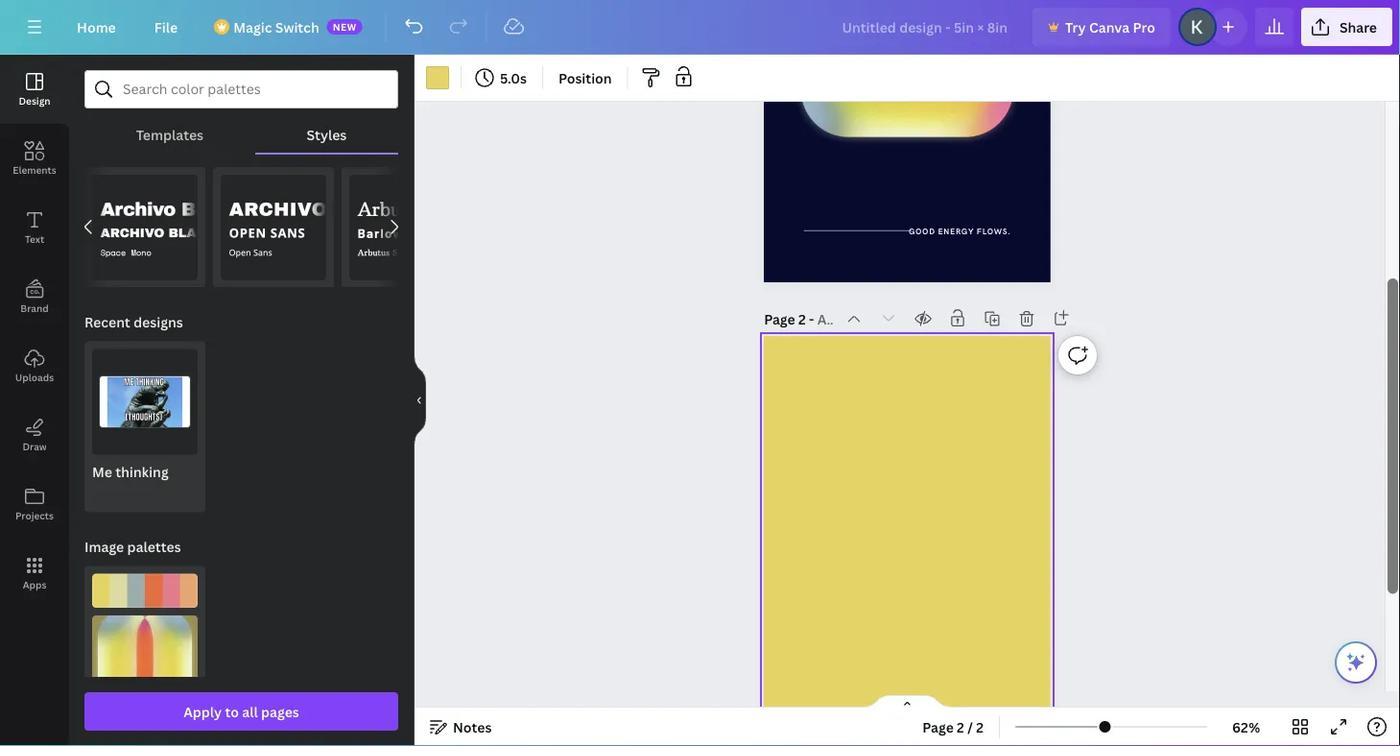 Task type: describe. For each thing, give the bounding box(es) containing it.
thinking
[[116, 463, 169, 481]]

uploads
[[15, 371, 54, 384]]

pages
[[261, 702, 299, 721]]

home link
[[61, 8, 131, 46]]

apply to all pages
[[184, 702, 299, 721]]

share
[[1340, 18, 1378, 36]]

brand button
[[0, 262, 69, 331]]

canva
[[1090, 18, 1130, 36]]

elements button
[[0, 124, 69, 193]]

dreamy escapism oblongs image
[[92, 615, 198, 728]]

see all
[[362, 140, 398, 156]]

good energy flows.
[[909, 227, 1012, 237]]

page 2 -
[[764, 310, 818, 328]]

projects button
[[0, 470, 69, 539]]

text
[[25, 232, 44, 245]]

position
[[559, 69, 612, 87]]

uploads button
[[0, 331, 69, 400]]

apply to all pages button
[[84, 692, 398, 731]]

me thinking button
[[84, 341, 205, 512]]

see all button
[[360, 128, 400, 167]]

notes
[[453, 718, 492, 736]]

image
[[84, 538, 124, 556]]

magic
[[234, 18, 272, 36]]

show pages image
[[862, 694, 954, 710]]

2 for -
[[799, 310, 806, 328]]

palettes
[[127, 538, 181, 556]]

main menu bar
[[0, 0, 1401, 55]]

2 horizontal spatial 2
[[977, 718, 984, 736]]

to
[[225, 702, 239, 721]]

flows.
[[977, 227, 1012, 237]]

energy
[[939, 227, 975, 237]]

Page title text field
[[818, 310, 833, 329]]

-
[[810, 310, 815, 328]]

1 vertical spatial all
[[242, 702, 258, 721]]

Design title text field
[[827, 8, 1026, 46]]

/
[[968, 718, 974, 736]]

try canva pro button
[[1033, 8, 1171, 46]]

page 2 / 2
[[923, 718, 984, 736]]

me
[[92, 463, 112, 481]]

apps button
[[0, 539, 69, 608]]

2 for /
[[957, 718, 965, 736]]

apply
[[184, 702, 222, 721]]

home
[[77, 18, 116, 36]]

try canva pro
[[1066, 18, 1156, 36]]

text button
[[0, 193, 69, 262]]



Task type: locate. For each thing, give the bounding box(es) containing it.
pro
[[1134, 18, 1156, 36]]

notes button
[[422, 712, 500, 742]]

5.0s
[[500, 69, 527, 87]]

page inside button
[[923, 718, 954, 736]]

new
[[333, 20, 357, 33]]

templates
[[136, 125, 204, 144]]

elements
[[13, 163, 56, 176]]

draw button
[[0, 400, 69, 470]]

font
[[84, 138, 114, 157]]

see
[[362, 140, 382, 156]]

position button
[[551, 62, 620, 93]]

share button
[[1302, 8, 1393, 46]]

sets
[[118, 138, 144, 157]]

me thinking
[[92, 463, 169, 481]]

styles button
[[255, 116, 398, 153]]

page
[[764, 310, 796, 328], [923, 718, 954, 736]]

projects
[[15, 509, 54, 522]]

font sets
[[84, 138, 144, 157]]

apps
[[23, 578, 46, 591]]

all right see
[[385, 140, 398, 156]]

1 horizontal spatial page
[[923, 718, 954, 736]]

2 left the -
[[799, 310, 806, 328]]

styles
[[307, 125, 347, 144]]

recent
[[84, 313, 130, 331]]

file button
[[139, 8, 193, 46]]

try
[[1066, 18, 1087, 36]]

#e8d253 image
[[426, 66, 449, 89], [426, 66, 449, 89]]

page left /
[[923, 718, 954, 736]]

0 vertical spatial page
[[764, 310, 796, 328]]

1 vertical spatial page
[[923, 718, 954, 736]]

all right to
[[242, 702, 258, 721]]

canva assistant image
[[1345, 651, 1368, 674]]

page for page 2 / 2
[[923, 718, 954, 736]]

recent designs
[[84, 313, 183, 331]]

62%
[[1233, 718, 1261, 736]]

font sets button
[[83, 128, 146, 167]]

page left the -
[[764, 310, 796, 328]]

62% button
[[1216, 712, 1278, 742]]

page for page 2 -
[[764, 310, 796, 328]]

design
[[19, 94, 50, 107]]

side panel tab list
[[0, 55, 69, 608]]

1 horizontal spatial 2
[[957, 718, 965, 736]]

1 horizontal spatial all
[[385, 140, 398, 156]]

magic switch
[[234, 18, 319, 36]]

0 horizontal spatial all
[[242, 702, 258, 721]]

good
[[909, 227, 936, 237]]

file
[[154, 18, 178, 36]]

all
[[385, 140, 398, 156], [242, 702, 258, 721]]

switch
[[275, 18, 319, 36]]

2 left /
[[957, 718, 965, 736]]

0 horizontal spatial page
[[764, 310, 796, 328]]

design button
[[0, 55, 69, 124]]

brand
[[20, 302, 49, 314]]

5.0s button
[[470, 62, 535, 93]]

page 2 / 2 button
[[915, 712, 992, 742]]

draw
[[22, 440, 47, 453]]

2 right /
[[977, 718, 984, 736]]

hide image
[[414, 354, 426, 446]]

2
[[799, 310, 806, 328], [957, 718, 965, 736], [977, 718, 984, 736]]

Search color palettes search field
[[123, 71, 360, 108]]

templates button
[[84, 116, 255, 153]]

0 horizontal spatial 2
[[799, 310, 806, 328]]

designs
[[134, 313, 183, 331]]

image palettes
[[84, 538, 181, 556]]

0 vertical spatial all
[[385, 140, 398, 156]]



Task type: vqa. For each thing, say whether or not it's contained in the screenshot.
File dropdown button
yes



